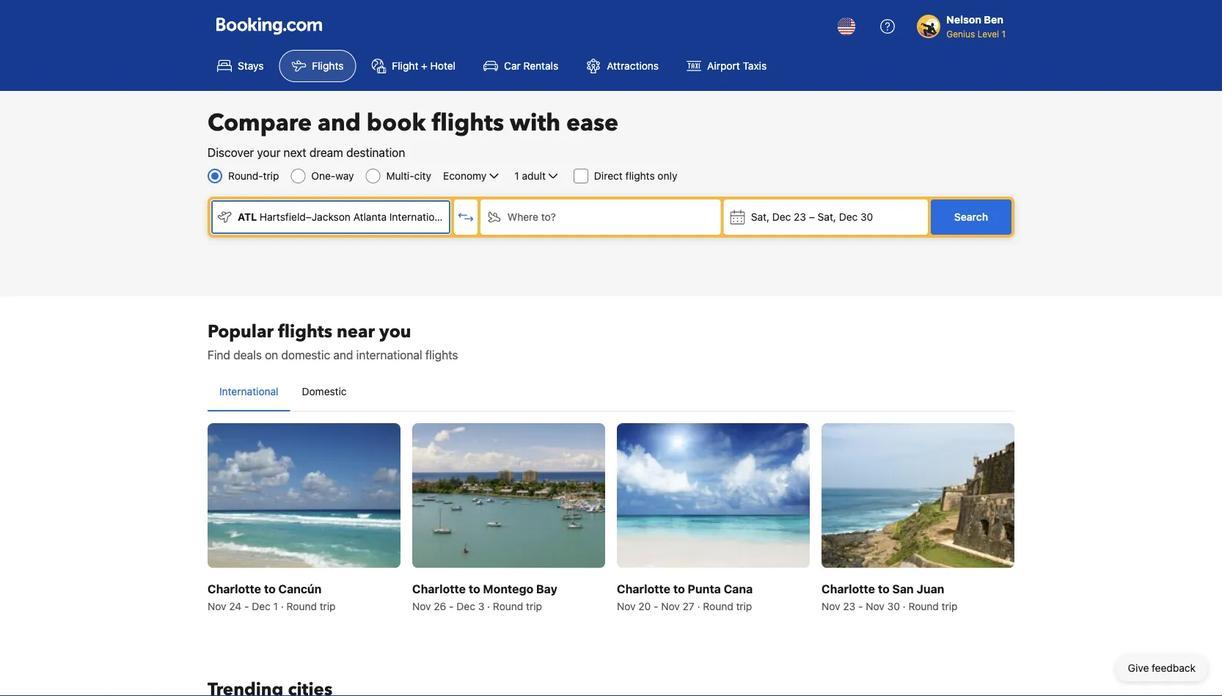 Task type: locate. For each thing, give the bounding box(es) containing it.
1 · from the left
[[281, 600, 284, 612]]

1 horizontal spatial 23
[[843, 600, 856, 612]]

- inside the charlotte to punta cana nov 20 - nov 27 · round trip
[[654, 600, 659, 612]]

trip down cancún
[[320, 600, 336, 612]]

· for charlotte to montego bay
[[487, 600, 490, 612]]

destination
[[346, 146, 405, 160]]

bay
[[536, 582, 558, 596]]

booking.com logo image
[[216, 17, 322, 35], [216, 17, 322, 35]]

discover
[[208, 146, 254, 160]]

to up 3
[[469, 582, 480, 596]]

2 nov from the left
[[412, 600, 431, 612]]

0 horizontal spatial sat,
[[751, 211, 770, 223]]

cancún
[[278, 582, 322, 596]]

charlotte to san juan nov 23 - nov 30 · round trip
[[822, 582, 958, 612]]

flights inside compare and book flights with ease discover your next dream destination
[[432, 107, 504, 139]]

ben
[[984, 14, 1004, 26]]

· inside the charlotte to cancún nov 24 - dec 1 · round trip
[[281, 600, 284, 612]]

· inside the charlotte to punta cana nov 20 - nov 27 · round trip
[[697, 600, 700, 612]]

3 round from the left
[[703, 600, 734, 612]]

sat, right –
[[818, 211, 836, 223]]

round
[[287, 600, 317, 612], [493, 600, 523, 612], [703, 600, 734, 612], [909, 600, 939, 612]]

3
[[478, 600, 485, 612]]

2 sat, from the left
[[818, 211, 836, 223]]

2 vertical spatial 1
[[273, 600, 278, 612]]

1 - from the left
[[244, 600, 249, 612]]

0 horizontal spatial 1
[[273, 600, 278, 612]]

sat, dec 23 – sat, dec 30
[[751, 211, 873, 223]]

- for charlotte to san juan
[[859, 600, 863, 612]]

- inside charlotte to montego bay nov 26 - dec 3 · round trip
[[449, 600, 454, 612]]

to for cancún
[[264, 582, 276, 596]]

you
[[379, 320, 411, 344]]

26
[[434, 600, 446, 612]]

charlotte to punta cana image
[[617, 423, 810, 568]]

charlotte left san
[[822, 582, 875, 596]]

international
[[389, 211, 449, 223], [219, 386, 278, 398]]

your
[[257, 146, 281, 160]]

30 inside 'dropdown button'
[[861, 211, 873, 223]]

· right 3
[[487, 600, 490, 612]]

to inside charlotte to san juan nov 23 - nov 30 · round trip
[[878, 582, 890, 596]]

trip down cana
[[736, 600, 752, 612]]

on
[[265, 348, 278, 362]]

1 to from the left
[[264, 582, 276, 596]]

1 inside the charlotte to cancún nov 24 - dec 1 · round trip
[[273, 600, 278, 612]]

flights
[[432, 107, 504, 139], [626, 170, 655, 182], [278, 320, 332, 344], [425, 348, 458, 362]]

2 round from the left
[[493, 600, 523, 612]]

1 vertical spatial 1
[[515, 170, 519, 182]]

to left cancún
[[264, 582, 276, 596]]

to inside the charlotte to punta cana nov 20 - nov 27 · round trip
[[673, 582, 685, 596]]

30 right –
[[861, 211, 873, 223]]

1 vertical spatial 23
[[843, 600, 856, 612]]

to inside charlotte to montego bay nov 26 - dec 3 · round trip
[[469, 582, 480, 596]]

3 - from the left
[[654, 600, 659, 612]]

and
[[318, 107, 361, 139], [333, 348, 353, 362]]

international down the city
[[389, 211, 449, 223]]

0 vertical spatial airport
[[707, 60, 740, 72]]

1 right 24
[[273, 600, 278, 612]]

charlotte inside charlotte to montego bay nov 26 - dec 3 · round trip
[[412, 582, 466, 596]]

4 round from the left
[[909, 600, 939, 612]]

dec
[[772, 211, 791, 223], [839, 211, 858, 223], [252, 600, 271, 612], [457, 600, 475, 612]]

search
[[955, 211, 988, 223]]

trip inside the charlotte to punta cana nov 20 - nov 27 · round trip
[[736, 600, 752, 612]]

1
[[1002, 29, 1006, 39], [515, 170, 519, 182], [273, 600, 278, 612]]

airport left taxis
[[707, 60, 740, 72]]

tab list
[[208, 373, 1015, 412]]

airport
[[707, 60, 740, 72], [451, 211, 484, 223]]

economy
[[443, 170, 487, 182]]

trip for charlotte to san juan
[[942, 600, 958, 612]]

one-
[[311, 170, 335, 182]]

and down near
[[333, 348, 353, 362]]

flight
[[392, 60, 419, 72]]

atlanta
[[353, 211, 387, 223]]

attractions
[[607, 60, 659, 72]]

and up dream at left top
[[318, 107, 361, 139]]

where to?
[[508, 211, 556, 223]]

charlotte inside charlotte to san juan nov 23 - nov 30 · round trip
[[822, 582, 875, 596]]

1 vertical spatial and
[[333, 348, 353, 362]]

24
[[229, 600, 242, 612]]

popular flights near you find deals on domestic and international flights
[[208, 320, 458, 362]]

23
[[794, 211, 806, 223], [843, 600, 856, 612]]

· down cancún
[[281, 600, 284, 612]]

multi-
[[386, 170, 414, 182]]

0 vertical spatial 23
[[794, 211, 806, 223]]

airport down economy on the top of page
[[451, 211, 484, 223]]

to for punta
[[673, 582, 685, 596]]

one-way
[[311, 170, 354, 182]]

international inside button
[[219, 386, 278, 398]]

dec right 24
[[252, 600, 271, 612]]

to left san
[[878, 582, 890, 596]]

round inside the charlotte to punta cana nov 20 - nov 27 · round trip
[[703, 600, 734, 612]]

· inside charlotte to san juan nov 23 - nov 30 · round trip
[[903, 600, 906, 612]]

round inside charlotte to san juan nov 23 - nov 30 · round trip
[[909, 600, 939, 612]]

round down the juan
[[909, 600, 939, 612]]

to up the 27
[[673, 582, 685, 596]]

4 - from the left
[[859, 600, 863, 612]]

·
[[281, 600, 284, 612], [487, 600, 490, 612], [697, 600, 700, 612], [903, 600, 906, 612]]

to
[[264, 582, 276, 596], [469, 582, 480, 596], [673, 582, 685, 596], [878, 582, 890, 596]]

charlotte inside the charlotte to cancún nov 24 - dec 1 · round trip
[[208, 582, 261, 596]]

round for charlotte to montego bay
[[493, 600, 523, 612]]

charlotte to cancún image
[[208, 423, 401, 568]]

4 to from the left
[[878, 582, 890, 596]]

0 vertical spatial and
[[318, 107, 361, 139]]

flights up economy on the top of page
[[432, 107, 504, 139]]

rentals
[[524, 60, 559, 72]]

- for charlotte to punta cana
[[654, 600, 659, 612]]

montego
[[483, 582, 534, 596]]

0 vertical spatial 30
[[861, 211, 873, 223]]

nov inside the charlotte to cancún nov 24 - dec 1 · round trip
[[208, 600, 226, 612]]

airport taxis link
[[674, 50, 779, 82]]

dec inside charlotte to montego bay nov 26 - dec 3 · round trip
[[457, 600, 475, 612]]

tab list containing international
[[208, 373, 1015, 412]]

only
[[658, 170, 678, 182]]

direct flights only
[[594, 170, 678, 182]]

attractions link
[[574, 50, 671, 82]]

flights up domestic
[[278, 320, 332, 344]]

san
[[893, 582, 914, 596]]

1 sat, from the left
[[751, 211, 770, 223]]

3 to from the left
[[673, 582, 685, 596]]

1 horizontal spatial 1
[[515, 170, 519, 182]]

1 charlotte from the left
[[208, 582, 261, 596]]

1 horizontal spatial sat,
[[818, 211, 836, 223]]

0 vertical spatial international
[[389, 211, 449, 223]]

dec left 3
[[457, 600, 475, 612]]

0 horizontal spatial international
[[219, 386, 278, 398]]

round for charlotte to punta cana
[[703, 600, 734, 612]]

6 nov from the left
[[866, 600, 885, 612]]

0 horizontal spatial airport
[[451, 211, 484, 223]]

international down deals
[[219, 386, 278, 398]]

give feedback
[[1128, 662, 1196, 674]]

where
[[508, 211, 539, 223]]

· inside charlotte to montego bay nov 26 - dec 3 · round trip
[[487, 600, 490, 612]]

1 right the level
[[1002, 29, 1006, 39]]

book
[[367, 107, 426, 139]]

car rentals
[[504, 60, 559, 72]]

charlotte inside the charlotte to punta cana nov 20 - nov 27 · round trip
[[617, 582, 671, 596]]

· right the 27
[[697, 600, 700, 612]]

4 · from the left
[[903, 600, 906, 612]]

2 horizontal spatial 1
[[1002, 29, 1006, 39]]

1 vertical spatial 30
[[888, 600, 900, 612]]

sat, left –
[[751, 211, 770, 223]]

trip inside the charlotte to cancún nov 24 - dec 1 · round trip
[[320, 600, 336, 612]]

nov
[[208, 600, 226, 612], [412, 600, 431, 612], [617, 600, 636, 612], [661, 600, 680, 612], [822, 600, 841, 612], [866, 600, 885, 612]]

adult
[[522, 170, 546, 182]]

0 vertical spatial 1
[[1002, 29, 1006, 39]]

cana
[[724, 582, 753, 596]]

trip inside charlotte to san juan nov 23 - nov 30 · round trip
[[942, 600, 958, 612]]

to inside the charlotte to cancún nov 24 - dec 1 · round trip
[[264, 582, 276, 596]]

near
[[337, 320, 375, 344]]

trip inside charlotte to montego bay nov 26 - dec 3 · round trip
[[526, 600, 542, 612]]

1 vertical spatial airport
[[451, 211, 484, 223]]

car rentals link
[[471, 50, 571, 82]]

0 horizontal spatial 23
[[794, 211, 806, 223]]

3 · from the left
[[697, 600, 700, 612]]

search button
[[931, 200, 1012, 235]]

1 horizontal spatial international
[[389, 211, 449, 223]]

genius
[[947, 29, 975, 39]]

1 round from the left
[[287, 600, 317, 612]]

charlotte
[[208, 582, 261, 596], [412, 582, 466, 596], [617, 582, 671, 596], [822, 582, 875, 596]]

2 - from the left
[[449, 600, 454, 612]]

trip down the juan
[[942, 600, 958, 612]]

0 horizontal spatial 30
[[861, 211, 873, 223]]

1 horizontal spatial 30
[[888, 600, 900, 612]]

flights
[[312, 60, 344, 72]]

trip for charlotte to montego bay
[[526, 600, 542, 612]]

round down montego
[[493, 600, 523, 612]]

1 nov from the left
[[208, 600, 226, 612]]

city
[[414, 170, 431, 182]]

sat,
[[751, 211, 770, 223], [818, 211, 836, 223]]

30
[[861, 211, 873, 223], [888, 600, 900, 612]]

round inside charlotte to montego bay nov 26 - dec 3 · round trip
[[493, 600, 523, 612]]

airport inside airport taxis link
[[707, 60, 740, 72]]

- inside charlotte to san juan nov 23 - nov 30 · round trip
[[859, 600, 863, 612]]

trip down the bay
[[526, 600, 542, 612]]

charlotte for charlotte to montego bay
[[412, 582, 466, 596]]

1 vertical spatial international
[[219, 386, 278, 398]]

charlotte up 24
[[208, 582, 261, 596]]

2 charlotte from the left
[[412, 582, 466, 596]]

2 · from the left
[[487, 600, 490, 612]]

30 down san
[[888, 600, 900, 612]]

flight + hotel link
[[359, 50, 468, 82]]

round down cancún
[[287, 600, 317, 612]]

4 charlotte from the left
[[822, 582, 875, 596]]

charlotte up the 20
[[617, 582, 671, 596]]

2 to from the left
[[469, 582, 480, 596]]

1 left adult at the left of page
[[515, 170, 519, 182]]

charlotte up 26
[[412, 582, 466, 596]]

3 charlotte from the left
[[617, 582, 671, 596]]

flights right international
[[425, 348, 458, 362]]

round down the punta
[[703, 600, 734, 612]]

deals
[[233, 348, 262, 362]]

· down san
[[903, 600, 906, 612]]

1 horizontal spatial airport
[[707, 60, 740, 72]]

domestic
[[281, 348, 330, 362]]

ease
[[566, 107, 619, 139]]



Task type: describe. For each thing, give the bounding box(es) containing it.
23 inside charlotte to san juan nov 23 - nov 30 · round trip
[[843, 600, 856, 612]]

compare and book flights with ease discover your next dream destination
[[208, 107, 619, 160]]

20
[[639, 600, 651, 612]]

4 nov from the left
[[661, 600, 680, 612]]

feedback
[[1152, 662, 1196, 674]]

1 adult
[[515, 170, 546, 182]]

airport taxis
[[707, 60, 767, 72]]

compare
[[208, 107, 312, 139]]

trip for charlotte to punta cana
[[736, 600, 752, 612]]

to for montego
[[469, 582, 480, 596]]

direct
[[594, 170, 623, 182]]

charlotte to punta cana nov 20 - nov 27 · round trip
[[617, 582, 753, 612]]

and inside compare and book flights with ease discover your next dream destination
[[318, 107, 361, 139]]

punta
[[688, 582, 721, 596]]

domestic
[[302, 386, 347, 398]]

stays
[[238, 60, 264, 72]]

charlotte to cancún nov 24 - dec 1 · round trip
[[208, 582, 336, 612]]

27
[[683, 600, 695, 612]]

popular
[[208, 320, 274, 344]]

dream
[[310, 146, 343, 160]]

round-
[[228, 170, 263, 182]]

dec inside the charlotte to cancún nov 24 - dec 1 · round trip
[[252, 600, 271, 612]]

stays link
[[205, 50, 276, 82]]

multi-city
[[386, 170, 431, 182]]

charlotte for charlotte to san juan
[[822, 582, 875, 596]]

1 adult button
[[513, 167, 562, 185]]

to?
[[541, 211, 556, 223]]

nelson
[[947, 14, 982, 26]]

5 nov from the left
[[822, 600, 841, 612]]

+
[[421, 60, 428, 72]]

round-trip
[[228, 170, 279, 182]]

give
[[1128, 662, 1149, 674]]

to for san
[[878, 582, 890, 596]]

atl
[[238, 211, 257, 223]]

next
[[284, 146, 306, 160]]

taxis
[[743, 60, 767, 72]]

flight + hotel
[[392, 60, 456, 72]]

international button
[[208, 373, 290, 411]]

juan
[[917, 582, 945, 596]]

1 inside the nelson ben genius level 1
[[1002, 29, 1006, 39]]

charlotte for charlotte to punta cana
[[617, 582, 671, 596]]

round inside the charlotte to cancún nov 24 - dec 1 · round trip
[[287, 600, 317, 612]]

charlotte to san juan image
[[822, 423, 1015, 568]]

round for charlotte to san juan
[[909, 600, 939, 612]]

dec right –
[[839, 211, 858, 223]]

domestic button
[[290, 373, 359, 411]]

car
[[504, 60, 521, 72]]

atl hartsfield–jackson atlanta international airport
[[238, 211, 484, 223]]

flights left only on the right top of page
[[626, 170, 655, 182]]

1 inside dropdown button
[[515, 170, 519, 182]]

· for charlotte to san juan
[[903, 600, 906, 612]]

flights link
[[279, 50, 356, 82]]

charlotte to montego bay image
[[412, 423, 605, 568]]

23 inside sat, dec 23 – sat, dec 30 'dropdown button'
[[794, 211, 806, 223]]

level
[[978, 29, 999, 39]]

- inside the charlotte to cancún nov 24 - dec 1 · round trip
[[244, 600, 249, 612]]

3 nov from the left
[[617, 600, 636, 612]]

and inside popular flights near you find deals on domestic and international flights
[[333, 348, 353, 362]]

nelson ben genius level 1
[[947, 14, 1006, 39]]

charlotte to montego bay nov 26 - dec 3 · round trip
[[412, 582, 558, 612]]

sat, dec 23 – sat, dec 30 button
[[724, 200, 928, 235]]

–
[[809, 211, 815, 223]]

nov inside charlotte to montego bay nov 26 - dec 3 · round trip
[[412, 600, 431, 612]]

- for charlotte to montego bay
[[449, 600, 454, 612]]

find
[[208, 348, 230, 362]]

where to? button
[[480, 200, 721, 235]]

way
[[335, 170, 354, 182]]

30 inside charlotte to san juan nov 23 - nov 30 · round trip
[[888, 600, 900, 612]]

give feedback button
[[1117, 655, 1208, 682]]

with
[[510, 107, 561, 139]]

hotel
[[430, 60, 456, 72]]

· for charlotte to punta cana
[[697, 600, 700, 612]]

hartsfield–jackson
[[260, 211, 351, 223]]

international
[[356, 348, 422, 362]]

trip down the your
[[263, 170, 279, 182]]

charlotte for charlotte to cancún
[[208, 582, 261, 596]]

dec left –
[[772, 211, 791, 223]]



Task type: vqa. For each thing, say whether or not it's contained in the screenshot.
the 6
no



